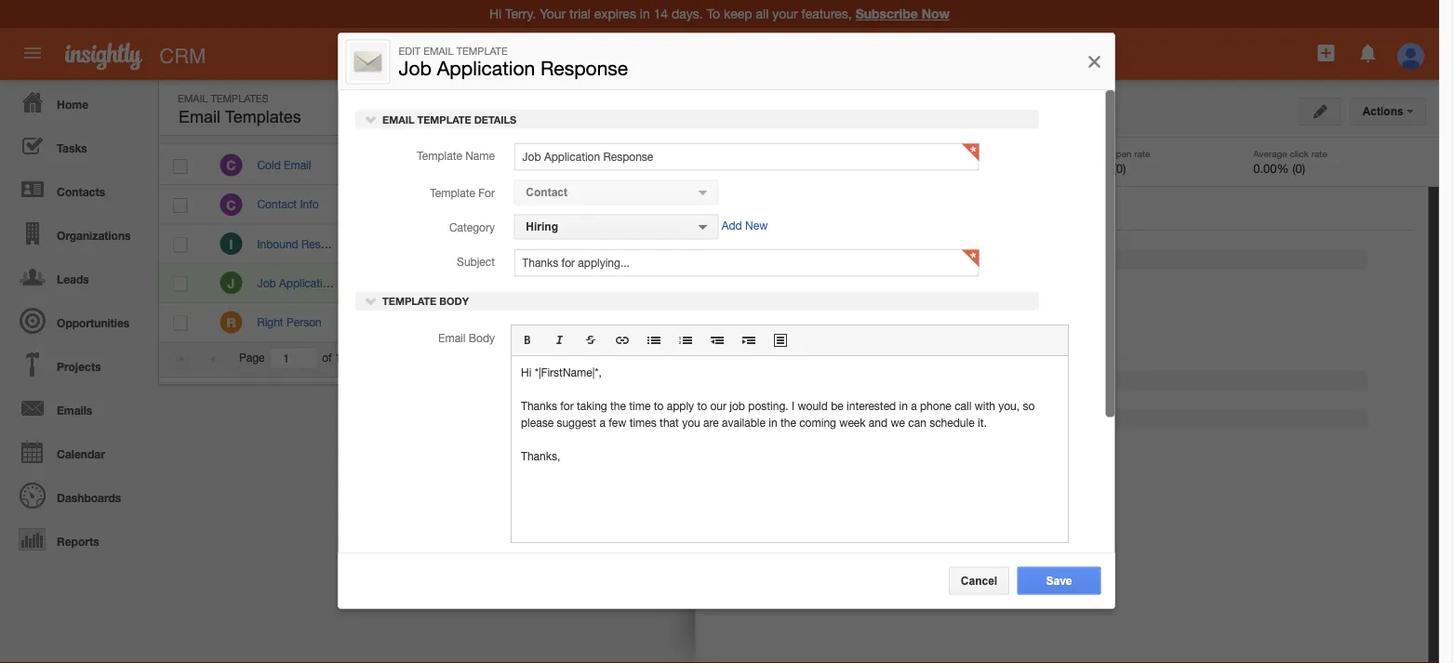 Task type: locate. For each thing, give the bounding box(es) containing it.
1 vertical spatial time
[[629, 400, 650, 413]]

contact inside j row
[[714, 276, 754, 289]]

details link
[[716, 201, 775, 227]]

0 horizontal spatial time
[[429, 159, 450, 172]]

of right -
[[1089, 351, 1098, 365]]

contacts
[[57, 185, 105, 198]]

have
[[402, 159, 426, 172]]

1 vertical spatial c
[[226, 197, 236, 212]]

4 23 from the top
[[1001, 316, 1013, 329]]

1 horizontal spatial new
[[1254, 100, 1277, 113]]

application inside edit email template job application response
[[437, 56, 535, 79]]

rate for average click rate 0.00% (0)
[[1312, 148, 1328, 159]]

0.00% down show emails image
[[1074, 161, 1110, 175]]

2 0% cell from the top
[[806, 225, 945, 264]]

of down right person link
[[322, 351, 332, 365]]

2 sales cell from the top
[[560, 225, 700, 264]]

terry turtle link down owner on the left top of page
[[469, 159, 523, 172]]

for inside the thanks for taking the time to apply to our job posting. i would be interested in a phone call with you, so please suggest a few times that you are available in the coming week and we can schedule it.
[[560, 400, 573, 413]]

terry turtle up right
[[469, 276, 523, 289]]

created
[[958, 120, 1001, 133]]

terry turtle inside r row
[[469, 316, 523, 329]]

for inside c row
[[402, 198, 416, 211]]

0% for c
[[824, 160, 840, 172]]

1 contact cell from the top
[[700, 185, 806, 225]]

0 vertical spatial for
[[478, 187, 495, 200]]

details inside job application response dialog
[[474, 114, 516, 126]]

category inside job application response dialog
[[449, 221, 495, 234]]

16- for j
[[960, 276, 976, 289]]

terry turtle for r
[[469, 316, 523, 329]]

16-nov-23 3:07 pm inside c row
[[960, 159, 1058, 172]]

2 pm from the top
[[1041, 237, 1058, 250]]

terry turtle link for can you point me to the right person?
[[469, 316, 523, 329]]

0 vertical spatial name
[[257, 120, 288, 133]]

rate inside average open rate 0.00% (0)
[[1134, 148, 1150, 159]]

category up be
[[812, 323, 858, 336]]

1 horizontal spatial 1
[[1063, 351, 1069, 365]]

nov- inside c row
[[976, 159, 1001, 172]]

terry turtle link down the connecting
[[469, 237, 523, 250]]

hiring for hiring "cell"
[[578, 277, 608, 289]]

job application response link
[[257, 276, 398, 289]]

0.00% inside average open rate 0.00% (0)
[[1074, 161, 1110, 175]]

0 vertical spatial i
[[229, 236, 233, 252]]

job
[[729, 400, 745, 413]]

would
[[797, 400, 828, 413]]

general
[[578, 199, 617, 211]]

do
[[363, 159, 377, 172]]

sales cell for r
[[560, 303, 700, 342]]

c left cold
[[226, 158, 236, 173]]

job up contact
[[877, 282, 896, 295]]

1 16- from the top
[[960, 159, 976, 172]]

i left the would
[[791, 400, 794, 413]]

3 16- from the top
[[960, 276, 976, 289]]

c up i link
[[226, 197, 236, 212]]

email template image
[[713, 90, 750, 127]]

subject up can you point me to the right person? link
[[456, 256, 495, 269]]

1 average from the left
[[1074, 148, 1108, 159]]

3 contact cell from the top
[[700, 264, 806, 303]]

5 terry from the top
[[469, 316, 493, 329]]

0 horizontal spatial in
[[768, 416, 777, 429]]

cancel button
[[949, 567, 1010, 595]]

0 horizontal spatial details
[[474, 114, 516, 126]]

1 horizontal spatial time
[[629, 400, 650, 413]]

inbound response link
[[257, 237, 361, 250]]

contact cell
[[700, 185, 806, 225], [700, 225, 806, 264], [700, 264, 806, 303], [700, 303, 806, 342]]

r
[[226, 315, 236, 330]]

hiring inside button
[[526, 221, 558, 233]]

right person link
[[257, 316, 331, 329]]

2 5 from the left
[[1102, 351, 1108, 365]]

1 terry turtle from the top
[[469, 159, 523, 172]]

category down the connecting
[[449, 221, 495, 234]]

1 vertical spatial sales cell
[[560, 225, 700, 264]]

terry turtle down owner on the left top of page
[[469, 159, 523, 172]]

cancel
[[961, 575, 998, 587]]

taking
[[576, 400, 607, 413]]

chevron down image up do
[[364, 113, 377, 126]]

23 inside i row
[[1001, 237, 1013, 250]]

16-nov-23 3:07 pm for c
[[960, 159, 1058, 172]]

details up add new
[[727, 206, 763, 219]]

0 horizontal spatial subject
[[362, 120, 403, 133]]

1 0.00% from the left
[[1074, 161, 1110, 175]]

for for applying...
[[916, 343, 930, 356]]

5 right -
[[1079, 351, 1086, 365]]

you
[[380, 159, 399, 172], [386, 316, 405, 329], [682, 416, 700, 429]]

16- inside r row
[[960, 316, 976, 329]]

4 pm from the top
[[1041, 316, 1058, 329]]

terry turtle inside c row
[[469, 159, 523, 172]]

3 terry turtle link from the top
[[469, 237, 523, 250]]

2 1 from the left
[[1063, 351, 1069, 365]]

terry turtle inside i row
[[469, 237, 523, 250]]

do you have time to connect? link
[[363, 159, 513, 172]]

sales up "contact" button
[[578, 160, 605, 172]]

1 horizontal spatial in
[[899, 400, 908, 413]]

thanks down contact
[[877, 343, 913, 356]]

0% inside r row
[[824, 317, 840, 329]]

terry down owner on the left top of page
[[469, 159, 493, 172]]

job up the email template details
[[399, 56, 432, 79]]

0 vertical spatial chevron down image
[[364, 113, 377, 126]]

for down the 'connect?'
[[478, 187, 495, 200]]

4 turtle from the top
[[496, 276, 523, 289]]

(0) inside average click rate 0.00% (0)
[[1293, 161, 1306, 175]]

5 left items
[[1102, 351, 1108, 365]]

you right can
[[386, 316, 405, 329]]

3 16-nov-23 3:07 pm from the top
[[960, 276, 1058, 289]]

(0)
[[1113, 161, 1126, 175], [1293, 161, 1306, 175]]

row containing name
[[159, 109, 1154, 144]]

times
[[629, 416, 656, 429]]

pm for j
[[1041, 276, 1058, 289]]

1 vertical spatial for
[[916, 343, 930, 356]]

2 horizontal spatial name
[[828, 282, 858, 295]]

thanks inside the thanks for taking the time to apply to our job posting. i would be interested in a phone call with you, so please suggest a few times that you are available in the coming week and we can schedule it.
[[521, 400, 557, 413]]

None checkbox
[[173, 119, 187, 133], [173, 238, 187, 252], [173, 277, 187, 292], [173, 119, 187, 133], [173, 238, 187, 252], [173, 277, 187, 292]]

rate inside average click rate 0.00% (0)
[[1312, 148, 1328, 159]]

2 0.00% from the left
[[1254, 161, 1289, 175]]

page
[[239, 351, 265, 365]]

average click rate 0.00% (0)
[[1254, 148, 1328, 175]]

hiring for hiring button
[[526, 221, 558, 233]]

1 vertical spatial template for
[[793, 302, 858, 315]]

1 vertical spatial chevron down image
[[364, 295, 377, 308]]

a up can
[[911, 400, 917, 413]]

i up j link
[[229, 236, 233, 252]]

info
[[300, 198, 319, 211]]

turtle inside r row
[[496, 316, 523, 329]]

1 16-nov-23 3:07 pm from the top
[[960, 159, 1058, 172]]

template name
[[417, 150, 495, 163], [780, 282, 858, 295]]

row
[[159, 109, 1154, 144]]

2 horizontal spatial the
[[780, 416, 796, 429]]

cell down rate at the top right of page
[[806, 185, 945, 225]]

16- for c
[[960, 159, 976, 172]]

rate
[[1134, 148, 1150, 159], [1312, 148, 1328, 159]]

in up "we" at the bottom right of page
[[899, 400, 908, 413]]

0 horizontal spatial the
[[468, 316, 483, 329]]

0% inside c row
[[824, 160, 840, 172]]

for left the connecting
[[402, 198, 416, 211]]

1 vertical spatial you
[[386, 316, 405, 329]]

3 terry turtle from the top
[[469, 276, 523, 289]]

data
[[1030, 438, 1054, 451]]

contact cell for i
[[700, 225, 806, 264]]

home link
[[5, 80, 149, 124]]

tasks
[[57, 141, 87, 154]]

you inside r row
[[386, 316, 405, 329]]

3:07 inside i row
[[1016, 237, 1038, 250]]

1 vertical spatial i
[[791, 400, 794, 413]]

c link left cold
[[220, 154, 242, 176]]

0 vertical spatial c link
[[220, 154, 242, 176]]

0 vertical spatial for
[[402, 198, 416, 211]]

0% for j
[[824, 277, 840, 289]]

0 vertical spatial template name
[[417, 150, 495, 163]]

the up the email body
[[468, 316, 483, 329]]

1 1 from the left
[[335, 351, 341, 365]]

in down posting. on the bottom of the page
[[768, 416, 777, 429]]

email
[[424, 45, 454, 57], [178, 92, 208, 104], [762, 92, 792, 104], [1280, 100, 1310, 113], [179, 107, 221, 127], [382, 114, 414, 126], [284, 159, 311, 172], [1167, 168, 1199, 181], [438, 332, 465, 345]]

1 horizontal spatial the
[[610, 400, 626, 413]]

turtle inside j row
[[496, 276, 523, 289]]

toolbar
[[511, 326, 1068, 357]]

hiring down "contact" button
[[526, 221, 558, 233]]

3:07 inside j row
[[1016, 276, 1038, 289]]

sales inside c row
[[578, 160, 605, 172]]

terry turtle for c
[[469, 159, 523, 172]]

0 horizontal spatial name
[[257, 120, 288, 133]]

terry up right
[[469, 276, 493, 289]]

terry turtle link up right
[[469, 276, 523, 289]]

terry turtle link up the email body
[[469, 316, 523, 329]]

0 vertical spatial category
[[574, 120, 622, 133]]

0 horizontal spatial category
[[449, 221, 495, 234]]

point
[[408, 316, 433, 329]]

sales inside i row
[[578, 238, 605, 250]]

0 vertical spatial details
[[474, 114, 516, 126]]

0.00%
[[1074, 161, 1110, 175], [1254, 161, 1289, 175]]

category up "contact" button
[[574, 120, 622, 133]]

3:07 for j
[[1016, 276, 1038, 289]]

coming
[[799, 416, 836, 429]]

0% cell for c
[[806, 146, 945, 185]]

for up suggest
[[560, 400, 573, 413]]

5 turtle from the top
[[496, 316, 523, 329]]

hiring inside "cell"
[[578, 277, 608, 289]]

contact for c
[[714, 198, 754, 211]]

2 16-nov-23 3:07 pm cell from the top
[[945, 225, 1108, 264]]

dashboards link
[[5, 474, 149, 517]]

4 16-nov-23 3:07 pm from the top
[[960, 316, 1058, 329]]

reports
[[57, 535, 99, 548]]

2 contact cell from the top
[[700, 225, 806, 264]]

0 vertical spatial in
[[899, 400, 908, 413]]

application containing hi *|firstname|*,
[[510, 325, 1069, 544]]

16-nov-23 3:07 pm cell for j
[[945, 264, 1108, 303]]

sales inside r row
[[578, 317, 605, 329]]

opportunities
[[57, 316, 130, 329]]

j
[[228, 276, 235, 291]]

3 23 from the top
[[1001, 276, 1013, 289]]

2 rate from the left
[[1312, 148, 1328, 159]]

16-nov-23 3:07 pm cell for i
[[945, 225, 1108, 264]]

4 16-nov-23 3:07 pm cell from the top
[[945, 303, 1108, 342]]

2 c from the top
[[226, 197, 236, 212]]

0.00% down new email template link
[[1254, 161, 1289, 175]]

nov- inside i row
[[976, 237, 1001, 250]]

cell
[[806, 185, 945, 225], [945, 185, 1108, 225], [349, 225, 455, 264], [159, 264, 206, 303], [349, 264, 455, 303], [1108, 303, 1155, 342]]

2 0% from the top
[[824, 238, 840, 250]]

the down posting. on the bottom of the page
[[780, 416, 796, 429]]

0% inside i row
[[824, 238, 840, 250]]

terry turtle
[[469, 159, 523, 172], [469, 237, 523, 250], [469, 276, 523, 289], [469, 316, 523, 329]]

(0) for average click rate 0.00% (0)
[[1293, 161, 1306, 175]]

(0) inside average open rate 0.00% (0)
[[1113, 161, 1126, 175]]

and
[[868, 416, 887, 429]]

4 terry from the top
[[469, 276, 493, 289]]

for left applying...
[[916, 343, 930, 356]]

cell up items
[[1108, 303, 1155, 342]]

lead cell
[[700, 146, 806, 185]]

c for cold email
[[226, 158, 236, 173]]

0 horizontal spatial rate
[[1134, 148, 1150, 159]]

2 vertical spatial category
[[812, 323, 858, 336]]

nov- inside r row
[[976, 316, 1001, 329]]

terry turtle for j
[[469, 276, 523, 289]]

subject up do
[[362, 120, 403, 133]]

0 vertical spatial time
[[429, 159, 450, 172]]

terry turtle link down the 'connect?'
[[469, 198, 523, 211]]

all
[[527, 49, 541, 63]]

0 horizontal spatial a
[[599, 416, 605, 429]]

1 terry from the top
[[469, 159, 493, 172]]

0 horizontal spatial for
[[478, 187, 495, 200]]

email inside c row
[[284, 159, 311, 172]]

1 horizontal spatial average
[[1254, 148, 1288, 159]]

4 0% from the top
[[824, 317, 840, 329]]

16- inside c row
[[960, 159, 976, 172]]

1
[[335, 351, 341, 365], [1063, 351, 1069, 365]]

0 horizontal spatial 5
[[1079, 351, 1086, 365]]

average for average click rate 0.00% (0)
[[1254, 148, 1288, 159]]

we
[[890, 416, 905, 429]]

0 horizontal spatial of
[[322, 351, 332, 365]]

1 rate from the left
[[1134, 148, 1150, 159]]

1 16-nov-23 3:07 pm cell from the top
[[945, 146, 1108, 185]]

contact cell for r
[[700, 303, 806, 342]]

applying...
[[933, 343, 984, 356]]

16-nov-23 3:07 pm inside j row
[[960, 276, 1058, 289]]

1 pm from the top
[[1041, 159, 1058, 172]]

16-nov-23 3:07 pm for r
[[960, 316, 1058, 329]]

cold email link
[[257, 159, 320, 172]]

subject
[[362, 120, 403, 133], [456, 256, 495, 269], [820, 343, 858, 356]]

chevron down image up can
[[364, 295, 377, 308]]

contact for i
[[714, 237, 754, 250]]

the up few
[[610, 400, 626, 413]]

0 horizontal spatial (0)
[[1113, 161, 1126, 175]]

16- for r
[[960, 316, 976, 329]]

turtle inside i row
[[496, 237, 523, 250]]

contact inside i row
[[714, 237, 754, 250]]

4 0% cell from the top
[[806, 303, 945, 342]]

pm inside c row
[[1041, 159, 1058, 172]]

job application response dialog
[[338, 33, 1115, 663]]

job right j link
[[257, 276, 276, 289]]

0 vertical spatial sales cell
[[560, 146, 700, 185]]

1 turtle from the top
[[496, 159, 523, 172]]

1 0% cell from the top
[[806, 146, 945, 185]]

1 horizontal spatial thanks
[[521, 400, 557, 413]]

1 23 from the top
[[1001, 159, 1013, 172]]

23 for j
[[1001, 276, 1013, 289]]

1 horizontal spatial name
[[465, 150, 495, 163]]

0 vertical spatial thanks
[[363, 198, 399, 211]]

pm inside j row
[[1041, 276, 1058, 289]]

thanks up please
[[521, 400, 557, 413]]

3 terry from the top
[[469, 237, 493, 250]]

person
[[287, 316, 322, 329]]

pm inside r row
[[1041, 316, 1058, 329]]

template name inside job application response dialog
[[417, 150, 495, 163]]

application
[[510, 325, 1069, 544]]

category
[[574, 120, 622, 133], [449, 221, 495, 234], [812, 323, 858, 336]]

contact for j
[[714, 276, 754, 289]]

1 vertical spatial new
[[745, 219, 767, 233]]

our
[[710, 400, 726, 413]]

2 terry turtle from the top
[[469, 237, 523, 250]]

pm inside i row
[[1041, 237, 1058, 250]]

terry turtle down the connecting
[[469, 237, 523, 250]]

terry turtle inside j row
[[469, 276, 523, 289]]

2 average from the left
[[1254, 148, 1288, 159]]

sales
[[578, 160, 605, 172], [1194, 221, 1220, 233], [578, 238, 605, 250], [578, 317, 605, 329]]

1 horizontal spatial i
[[791, 400, 794, 413]]

0 horizontal spatial template name
[[417, 150, 495, 163]]

terry up the email body
[[469, 316, 493, 329]]

open rate
[[819, 120, 875, 133]]

general cell
[[560, 185, 700, 225]]

3 0% from the top
[[824, 277, 840, 289]]

1 nov- from the top
[[976, 159, 1001, 172]]

rate right 'open'
[[1134, 148, 1150, 159]]

lead
[[714, 159, 739, 172]]

time up times
[[629, 400, 650, 413]]

1 3:07 from the top
[[1016, 159, 1038, 172]]

pm
[[1041, 159, 1058, 172], [1041, 237, 1058, 250], [1041, 276, 1058, 289], [1041, 316, 1058, 329]]

1 horizontal spatial subject
[[456, 256, 495, 269]]

rate for average open rate 0.00% (0)
[[1134, 148, 1150, 159]]

16- inside j row
[[960, 276, 976, 289]]

3:07 for c
[[1016, 159, 1038, 172]]

you inside c row
[[380, 159, 399, 172]]

23 inside r row
[[1001, 316, 1013, 329]]

1 horizontal spatial 0
[[895, 161, 902, 175]]

2 vertical spatial thanks
[[521, 400, 557, 413]]

1 vertical spatial details
[[727, 206, 763, 219]]

4 terry turtle from the top
[[469, 316, 523, 329]]

23 inside j row
[[1001, 276, 1013, 289]]

0 vertical spatial c
[[226, 158, 236, 173]]

name
[[257, 120, 288, 133], [465, 150, 495, 163], [828, 282, 858, 295]]

time right have
[[429, 159, 450, 172]]

projects link
[[5, 342, 149, 386]]

None checkbox
[[173, 159, 187, 174], [173, 198, 187, 213], [173, 316, 187, 331], [173, 159, 187, 174], [173, 198, 187, 213], [173, 316, 187, 331]]

navigation
[[0, 80, 149, 561]]

2 nov- from the top
[[976, 237, 1001, 250]]

job application response
[[762, 103, 992, 126], [257, 276, 388, 289], [877, 282, 1008, 295]]

0 horizontal spatial 0
[[716, 161, 722, 175]]

sales down general
[[578, 238, 605, 250]]

16-nov-23 3:07 pm inside r row
[[960, 316, 1058, 329]]

5 terry turtle link from the top
[[469, 316, 523, 329]]

subject up be
[[820, 343, 858, 356]]

0 horizontal spatial for
[[402, 198, 416, 211]]

template for left contact
[[793, 302, 858, 315]]

blog
[[492, 438, 515, 451]]

terry down the connecting
[[469, 237, 493, 250]]

2 terry turtle link from the top
[[469, 198, 523, 211]]

blog link
[[492, 438, 515, 451]]

new right add
[[745, 219, 767, 233]]

average inside average click rate 0.00% (0)
[[1254, 148, 1288, 159]]

0 vertical spatial subject
[[362, 120, 403, 133]]

sales for r
[[578, 317, 605, 329]]

organizations link
[[5, 211, 149, 255]]

0 vertical spatial a
[[911, 400, 917, 413]]

16-nov-23 3:07 pm inside i row
[[960, 237, 1058, 250]]

2 horizontal spatial for
[[916, 343, 930, 356]]

0
[[716, 161, 722, 175], [895, 161, 902, 175]]

can you point me to the right person? link
[[363, 316, 553, 329]]

thanks inside c row
[[363, 198, 399, 211]]

2 vertical spatial sales cell
[[560, 303, 700, 342]]

terry for j
[[469, 276, 493, 289]]

1 chevron down image from the top
[[364, 113, 377, 126]]

1 vertical spatial for
[[841, 302, 858, 315]]

so
[[1023, 400, 1035, 413]]

1 horizontal spatial of
[[1089, 351, 1098, 365]]

template name down subject text box
[[780, 282, 858, 295]]

i inside the thanks for taking the time to apply to our job posting. i would be interested in a phone call with you, so please suggest a few times that you are available in the coming week and we can schedule it.
[[791, 400, 794, 413]]

refresh list image
[[955, 100, 972, 113]]

right person
[[257, 316, 322, 329]]

1 c link from the top
[[220, 154, 242, 176]]

2 23 from the top
[[1001, 237, 1013, 250]]

23 for c
[[1001, 159, 1013, 172]]

0 horizontal spatial average
[[1074, 148, 1108, 159]]

i inside i link
[[229, 236, 233, 252]]

16-nov-23 3:07 pm for j
[[960, 276, 1058, 289]]

sales cell
[[560, 146, 700, 185], [560, 225, 700, 264], [560, 303, 700, 342]]

contact cell for c
[[700, 185, 806, 225]]

you down apply
[[682, 416, 700, 429]]

rate right click
[[1312, 148, 1328, 159]]

hiring down sales link on the right top of the page
[[1194, 245, 1223, 257]]

c for contact info
[[226, 197, 236, 212]]

with
[[974, 400, 995, 413]]

23 inside c row
[[1001, 159, 1013, 172]]

to right me
[[455, 316, 465, 329]]

2 16- from the top
[[960, 237, 976, 250]]

1 sales cell from the top
[[560, 146, 700, 185]]

templates
[[211, 92, 269, 104], [225, 107, 301, 127]]

1 c row from the top
[[159, 146, 1155, 185]]

3:07 inside r row
[[1016, 316, 1038, 329]]

nov- inside j row
[[976, 276, 1001, 289]]

0% inside j row
[[824, 277, 840, 289]]

1 0% from the top
[[824, 160, 840, 172]]

terry inside j row
[[469, 276, 493, 289]]

(0) down 'open'
[[1113, 161, 1126, 175]]

to left the 'connect?'
[[453, 159, 463, 172]]

of
[[322, 351, 332, 365], [1089, 351, 1098, 365]]

0 vertical spatial body
[[439, 296, 468, 308]]

1 terry turtle link from the top
[[469, 159, 523, 172]]

16- inside i row
[[960, 237, 976, 250]]

turtle
[[496, 159, 523, 172], [496, 198, 523, 211], [496, 237, 523, 250], [496, 276, 523, 289], [496, 316, 523, 329]]

4 3:07 from the top
[[1016, 316, 1038, 329]]

for left contact
[[841, 302, 858, 315]]

0 vertical spatial you
[[380, 159, 399, 172]]

hiring for the hiring link
[[1194, 245, 1223, 257]]

chevron down image
[[364, 113, 377, 126], [364, 295, 377, 308]]

row group
[[159, 146, 1155, 342]]

2 vertical spatial the
[[780, 416, 796, 429]]

thanks down do
[[363, 198, 399, 211]]

for for taking
[[560, 400, 573, 413]]

3:07 inside c row
[[1016, 159, 1038, 172]]

1 vertical spatial name
[[465, 150, 495, 163]]

0 horizontal spatial new
[[745, 219, 767, 233]]

terry turtle up the email body
[[469, 316, 523, 329]]

email inside new email template link
[[1280, 100, 1310, 113]]

template for down do you have time to connect? link
[[430, 187, 495, 200]]

average inside average open rate 0.00% (0)
[[1074, 148, 1108, 159]]

3 0% cell from the top
[[806, 264, 945, 303]]

2 3:07 from the top
[[1016, 237, 1038, 250]]

0% cell
[[806, 146, 945, 185], [806, 225, 945, 264], [806, 264, 945, 303], [806, 303, 945, 342]]

2 horizontal spatial thanks
[[877, 343, 913, 356]]

0% cell for i
[[806, 225, 945, 264]]

2 chevron down image from the top
[[364, 295, 377, 308]]

0 horizontal spatial i
[[229, 236, 233, 252]]

i row
[[159, 225, 1155, 264]]

0 vertical spatial the
[[468, 316, 483, 329]]

16-
[[960, 159, 976, 172], [960, 237, 976, 250], [960, 276, 976, 289], [960, 316, 976, 329]]

1 horizontal spatial (0)
[[1293, 161, 1306, 175]]

2 16-nov-23 3:07 pm from the top
[[960, 237, 1058, 250]]

0 horizontal spatial template for
[[430, 187, 495, 200]]

1 vertical spatial subject
[[456, 256, 495, 269]]

3 nov- from the top
[[976, 276, 1001, 289]]

0% cell for j
[[806, 264, 945, 303]]

for
[[478, 187, 495, 200], [841, 302, 858, 315]]

2 terry from the top
[[469, 198, 493, 211]]

3 pm from the top
[[1041, 276, 1058, 289]]

16-nov-23 3:07 pm cell
[[945, 146, 1108, 185], [945, 225, 1108, 264], [945, 264, 1108, 303], [945, 303, 1108, 342]]

2 horizontal spatial category
[[812, 323, 858, 336]]

0 horizontal spatial 0.00%
[[1074, 161, 1110, 175]]

2 vertical spatial subject
[[820, 343, 858, 356]]

contact inside r row
[[714, 316, 754, 329]]

average left 'open'
[[1074, 148, 1108, 159]]

1 vertical spatial category
[[449, 221, 495, 234]]

add
[[721, 219, 742, 233]]

16-nov-23 3:07 pm cell for c
[[945, 146, 1108, 185]]

data processing addendum
[[1030, 438, 1170, 451]]

1 horizontal spatial for
[[560, 400, 573, 413]]

1 horizontal spatial 5
[[1102, 351, 1108, 365]]

1 (0) from the left
[[1113, 161, 1126, 175]]

3 16-nov-23 3:07 pm cell from the top
[[945, 264, 1108, 303]]

2 vertical spatial you
[[682, 416, 700, 429]]

to up 'that'
[[653, 400, 663, 413]]

4 16- from the top
[[960, 316, 976, 329]]

4 nov- from the top
[[976, 316, 1001, 329]]

chevron down image for template name
[[364, 113, 377, 126]]

template name down the email template details
[[417, 150, 495, 163]]

0.00% inside average click rate 0.00% (0)
[[1254, 161, 1289, 175]]

2 c link from the top
[[220, 193, 242, 216]]

2 vertical spatial for
[[560, 400, 573, 413]]

3 sales cell from the top
[[560, 303, 700, 342]]

3 turtle from the top
[[496, 237, 523, 250]]

1 c from the top
[[226, 158, 236, 173]]

1 of from the left
[[322, 351, 332, 365]]

1 vertical spatial in
[[768, 416, 777, 429]]

average left click
[[1254, 148, 1288, 159]]

0.00% for average open rate 0.00% (0)
[[1074, 161, 1110, 175]]

average for average open rate 0.00% (0)
[[1074, 148, 1108, 159]]

body down right
[[468, 332, 495, 345]]

cold email
[[257, 159, 311, 172]]

j row
[[159, 264, 1155, 303]]

c row
[[159, 146, 1155, 185], [159, 185, 1155, 225]]

job inside j row
[[257, 276, 276, 289]]

cell left j
[[159, 264, 206, 303]]

sales cell for i
[[560, 225, 700, 264]]

body up can you point me to the right person?
[[439, 296, 468, 308]]

hiring down hiring button
[[578, 277, 608, 289]]

i link
[[220, 233, 242, 255]]

terry inside r row
[[469, 316, 493, 329]]

for
[[402, 198, 416, 211], [916, 343, 930, 356], [560, 400, 573, 413]]

terry
[[469, 159, 493, 172], [469, 198, 493, 211], [469, 237, 493, 250], [469, 276, 493, 289], [469, 316, 493, 329]]

contact for r
[[714, 316, 754, 329]]

3 3:07 from the top
[[1016, 276, 1038, 289]]

1 horizontal spatial 0.00%
[[1254, 161, 1289, 175]]

name inside job application response dialog
[[465, 150, 495, 163]]

(0) down click
[[1293, 161, 1306, 175]]

contact
[[881, 303, 932, 316]]

1 horizontal spatial rate
[[1312, 148, 1328, 159]]

2 (0) from the left
[[1293, 161, 1306, 175]]

hiring cell
[[560, 264, 700, 303]]

c link up i link
[[220, 193, 242, 216]]

you right do
[[380, 159, 399, 172]]

2 of from the left
[[1089, 351, 1098, 365]]

4 contact cell from the top
[[700, 303, 806, 342]]

0 horizontal spatial 1
[[335, 351, 341, 365]]

a left few
[[599, 416, 605, 429]]

sales down hiring "cell"
[[578, 317, 605, 329]]

save button
[[1017, 567, 1101, 595]]

details up the 'connect?'
[[474, 114, 516, 126]]

c link for contact info
[[220, 193, 242, 216]]

1 vertical spatial c link
[[220, 193, 242, 216]]

terry down the 'connect?'
[[469, 198, 493, 211]]

new up average click rate 0.00% (0)
[[1254, 100, 1277, 113]]

0 vertical spatial template for
[[430, 187, 495, 200]]

terry inside i row
[[469, 237, 493, 250]]

actions button
[[1351, 98, 1426, 126]]

0 horizontal spatial thanks
[[363, 198, 399, 211]]



Task type: describe. For each thing, give the bounding box(es) containing it.
actions
[[1363, 105, 1407, 118]]

week
[[839, 416, 865, 429]]

items
[[1111, 351, 1138, 365]]

contact button
[[513, 180, 718, 205]]

subject inside job application response dialog
[[456, 256, 495, 269]]

1 horizontal spatial details
[[727, 206, 763, 219]]

template type
[[713, 120, 789, 133]]

email template categories
[[1167, 168, 1324, 181]]

notifications image
[[1357, 42, 1380, 64]]

phone
[[920, 400, 951, 413]]

additional
[[743, 414, 806, 426]]

inbound
[[257, 237, 298, 250]]

chevron down image for email body
[[364, 295, 377, 308]]

calendar link
[[5, 430, 149, 474]]

you,
[[998, 400, 1019, 413]]

hiring link
[[1181, 243, 1227, 258]]

1 horizontal spatial a
[[911, 400, 917, 413]]

nov- for c
[[976, 159, 1001, 172]]

me
[[436, 316, 452, 329]]

terry turtle for i
[[469, 237, 523, 250]]

pm for c
[[1041, 159, 1058, 172]]

0% for r
[[824, 317, 840, 329]]

suggest
[[556, 416, 596, 429]]

be
[[831, 400, 843, 413]]

person?
[[512, 316, 553, 329]]

3:07 for r
[[1016, 316, 1038, 329]]

terry for i
[[469, 237, 493, 250]]

contacts link
[[5, 167, 149, 211]]

edit email template job application response
[[399, 45, 628, 79]]

navigation containing home
[[0, 80, 149, 561]]

thanks for thanks for taking the time to apply to our job posting. i would be interested in a phone call with you, so please suggest a few times that you are available in the coming week and we can schedule it.
[[521, 400, 557, 413]]

data processing addendum link
[[1030, 438, 1170, 451]]

response inside i row
[[301, 237, 352, 250]]

1 0 from the left
[[716, 161, 722, 175]]

3:07 for i
[[1016, 237, 1038, 250]]

show sidebar image
[[1198, 100, 1211, 114]]

now
[[922, 6, 950, 21]]

23 for i
[[1001, 237, 1013, 250]]

cell down date
[[945, 185, 1108, 225]]

open
[[819, 120, 847, 133]]

terry turtle link for thanks for connecting
[[469, 198, 523, 211]]

right
[[257, 316, 283, 329]]

show emails image
[[1105, 100, 1127, 113]]

can
[[363, 316, 383, 329]]

can you point me to the right person?
[[363, 316, 553, 329]]

processing
[[1057, 438, 1112, 451]]

1 horizontal spatial category
[[574, 120, 622, 133]]

tasks link
[[5, 124, 149, 167]]

addendum
[[1115, 438, 1170, 451]]

16-nov-23 3:07 pm cell for r
[[945, 303, 1108, 342]]

turtle for c
[[496, 159, 523, 172]]

contact cell for j
[[700, 264, 806, 303]]

thanks for connecting terry turtle
[[363, 198, 523, 211]]

time inside the thanks for taking the time to apply to our job posting. i would be interested in a phone call with you, so please suggest a few times that you are available in the coming week and we can schedule it.
[[629, 400, 650, 413]]

additional information
[[740, 414, 881, 426]]

do you have time to connect?
[[363, 159, 513, 172]]

nov- for i
[[976, 237, 1001, 250]]

can
[[908, 416, 926, 429]]

pm for r
[[1041, 316, 1058, 329]]

email body
[[438, 332, 495, 345]]

(0) for average open rate 0.00% (0)
[[1113, 161, 1126, 175]]

cell down thanks for connecting link
[[349, 225, 455, 264]]

thanks for thanks for connecting terry turtle
[[363, 198, 399, 211]]

thanks for connecting link
[[363, 198, 474, 211]]

2 c row from the top
[[159, 185, 1155, 225]]

you for c
[[380, 159, 399, 172]]

sales for i
[[578, 238, 605, 250]]

application inside job application response dialog
[[510, 325, 1069, 544]]

1 horizontal spatial template name
[[780, 282, 858, 295]]

16-nov-23 3:07 pm for i
[[960, 237, 1058, 250]]

cell up point
[[349, 264, 455, 303]]

that
[[659, 416, 679, 429]]

thanks,
[[521, 450, 560, 463]]

4 terry turtle link from the top
[[469, 276, 523, 289]]

1 - 5 of 5 items
[[1063, 351, 1138, 365]]

new inside job application response dialog
[[745, 219, 767, 233]]

pm for i
[[1041, 237, 1058, 250]]

of 1
[[322, 351, 341, 365]]

categories
[[1259, 168, 1324, 181]]

r link
[[220, 311, 242, 333]]

1 vertical spatial a
[[599, 416, 605, 429]]

application inside j row
[[279, 276, 335, 289]]

add new link
[[721, 219, 767, 233]]

body for email body
[[468, 332, 495, 345]]

0 vertical spatial new
[[1254, 100, 1277, 113]]

hiring button
[[513, 215, 718, 240]]

sales cell for c
[[560, 146, 700, 185]]

turtle for r
[[496, 316, 523, 329]]

home
[[57, 98, 88, 111]]

few
[[608, 416, 626, 429]]

cold
[[257, 159, 281, 172]]

0.00% for average click rate 0.00% (0)
[[1254, 161, 1289, 175]]

crm
[[159, 44, 206, 67]]

h
[[1170, 244, 1178, 256]]

nov- for j
[[976, 276, 1001, 289]]

1 horizontal spatial for
[[841, 302, 858, 315]]

you for r
[[386, 316, 405, 329]]

for inside job application response dialog
[[478, 187, 495, 200]]

2 vertical spatial name
[[828, 282, 858, 295]]

open
[[1111, 148, 1132, 159]]

1 vertical spatial the
[[610, 400, 626, 413]]

hi *|firstname|*,
[[521, 366, 601, 379]]

16- for i
[[960, 237, 976, 250]]

thanks for applying...
[[877, 343, 984, 356]]

email inside edit email template job application response
[[424, 45, 454, 57]]

created date
[[958, 120, 1029, 133]]

2 horizontal spatial subject
[[820, 343, 858, 356]]

email template
[[762, 92, 846, 104]]

terry turtle link for do you have time to connect?
[[469, 159, 523, 172]]

new email template
[[1254, 100, 1361, 113]]

sales for c
[[578, 160, 605, 172]]

2 turtle from the top
[[496, 198, 523, 211]]

toolbar inside job application response dialog
[[511, 326, 1068, 357]]

schedule
[[929, 416, 974, 429]]

Subject text field
[[513, 249, 979, 277]]

response inside edit email template job application response
[[541, 56, 628, 79]]

c link for cold email
[[220, 154, 242, 176]]

body for template body
[[439, 296, 468, 308]]

to inside r row
[[455, 316, 465, 329]]

please
[[521, 416, 553, 429]]

organizations
[[57, 229, 131, 242]]

23 for r
[[1001, 316, 1013, 329]]

dashboards
[[57, 491, 121, 504]]

connecting
[[419, 198, 474, 211]]

time inside c row
[[429, 159, 450, 172]]

r row
[[159, 303, 1155, 342]]

reports link
[[5, 517, 149, 561]]

1 horizontal spatial template for
[[793, 302, 858, 315]]

you inside the thanks for taking the time to apply to our job posting. i would be interested in a phone call with you, so please suggest a few times that you are available in the coming week and we can schedule it.
[[682, 416, 700, 429]]

thanks for thanks for applying...
[[877, 343, 913, 356]]

Search all data.... text field
[[565, 39, 931, 72]]

0% cell for r
[[806, 303, 945, 342]]

-
[[1072, 351, 1076, 365]]

template inside edit email template job application response
[[457, 45, 508, 57]]

response inside j row
[[338, 276, 388, 289]]

type
[[765, 120, 789, 133]]

record permissions image
[[997, 103, 1014, 126]]

close image
[[1085, 51, 1104, 73]]

turtle for j
[[496, 276, 523, 289]]

inbound response
[[257, 237, 352, 250]]

0% for i
[[824, 238, 840, 250]]

leads
[[57, 273, 89, 286]]

sales link
[[1181, 219, 1224, 234]]

2 0 from the left
[[895, 161, 902, 175]]

thanks for taking the time to apply to our job posting. i would be interested in a phone call with you, so please suggest a few times that you are available in the coming week and we can schedule it.
[[521, 400, 1038, 429]]

job inside edit email template job application response
[[399, 56, 432, 79]]

1 5 from the left
[[1079, 351, 1086, 365]]

contact info link
[[257, 198, 328, 211]]

the inside r row
[[468, 316, 483, 329]]

template for inside job application response dialog
[[430, 187, 495, 200]]

0 vertical spatial templates
[[211, 92, 269, 104]]

job right email template "image" at the top of page
[[762, 103, 795, 126]]

sales up the hiring link
[[1194, 221, 1220, 233]]

leads link
[[5, 255, 149, 299]]

job application response inside j row
[[257, 276, 388, 289]]

average open rate 0.00% (0)
[[1074, 148, 1150, 175]]

it.
[[977, 416, 987, 429]]

terry for c
[[469, 159, 493, 172]]

new email template link
[[1242, 93, 1373, 121]]

turtle for i
[[496, 237, 523, 250]]

nov- for r
[[976, 316, 1001, 329]]

all link
[[508, 39, 564, 73]]

to inside c row
[[453, 159, 463, 172]]

to left our
[[697, 400, 707, 413]]

email templates email templates
[[178, 92, 301, 127]]

for for connecting
[[402, 198, 416, 211]]

call
[[954, 400, 971, 413]]

opportunities link
[[5, 299, 149, 342]]

terry for r
[[469, 316, 493, 329]]

row group containing c
[[159, 146, 1155, 342]]

hiring down contact
[[877, 323, 906, 336]]

interested
[[846, 400, 896, 413]]

Search this list... text field
[[724, 93, 933, 121]]

Name text field
[[513, 143, 979, 171]]

1 vertical spatial templates
[[225, 107, 301, 127]]

contact inside button
[[526, 186, 567, 199]]



Task type: vqa. For each thing, say whether or not it's contained in the screenshot.
'terry turtle' Link related to Thanks for connecting
yes



